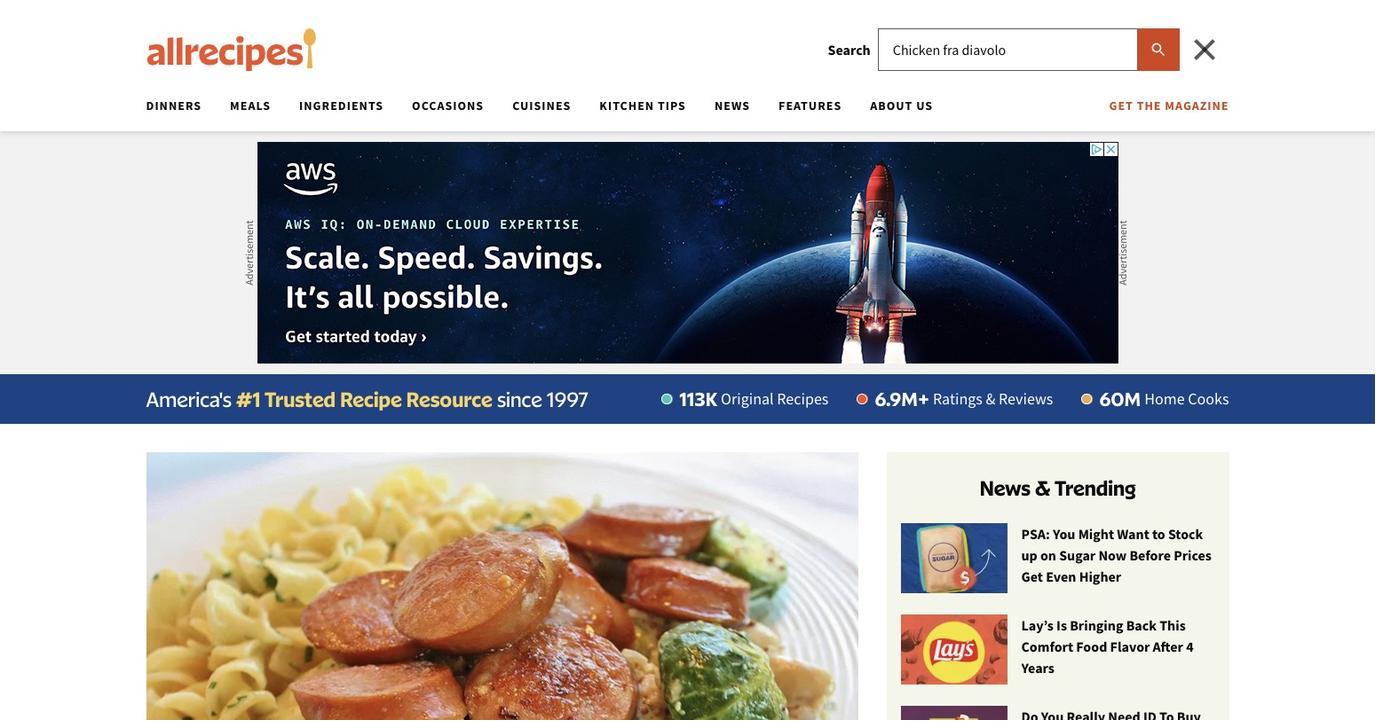 Task type: locate. For each thing, give the bounding box(es) containing it.
home
[[1145, 389, 1185, 409]]

psa:
[[1021, 526, 1050, 543]]

want
[[1117, 526, 1149, 543]]

search banner
[[0, 0, 1375, 131]]

navigation containing dinners
[[132, 92, 1229, 131]]

get
[[1021, 568, 1043, 586]]

1 horizontal spatial &
[[1035, 476, 1051, 501]]

navigation inside "search" banner
[[132, 92, 1229, 131]]

back
[[1126, 617, 1157, 635]]

ratings
[[933, 389, 983, 409]]

news right tips
[[715, 98, 750, 114]]

get the magazine link
[[1109, 98, 1229, 114]]

60m
[[1099, 388, 1141, 411]]

113k original recipes
[[679, 388, 829, 411]]

prices
[[1174, 547, 1212, 565]]

after
[[1153, 638, 1183, 656]]

0 horizontal spatial news
[[715, 98, 750, 114]]

now
[[1099, 547, 1127, 565]]

flavor
[[1110, 638, 1150, 656]]

& up psa:
[[1035, 476, 1051, 501]]

1 horizontal spatial news
[[980, 476, 1031, 501]]

ingredients link
[[299, 98, 384, 114]]

0 vertical spatial news
[[715, 98, 750, 114]]

magazine
[[1165, 98, 1229, 114]]

stock
[[1168, 526, 1203, 543]]

#1
[[236, 387, 261, 412]]

food
[[1076, 638, 1107, 656]]

news
[[715, 98, 750, 114], [980, 476, 1031, 501]]

lay's
[[1021, 617, 1054, 635]]

1 vertical spatial news
[[980, 476, 1031, 501]]

up
[[1021, 547, 1038, 565]]

113k
[[679, 388, 717, 411]]

news up psa:
[[980, 476, 1031, 501]]

is
[[1057, 617, 1067, 635]]

0 vertical spatial &
[[986, 389, 996, 409]]

news inside navigation
[[715, 98, 750, 114]]

occasions link
[[412, 98, 484, 114]]

dinners
[[146, 98, 202, 114]]

lay's is bringing back this comfort food flavor after 4 years
[[1021, 617, 1194, 677]]

dinners link
[[146, 98, 202, 114]]

reviews
[[999, 389, 1053, 409]]

1 vertical spatial &
[[1035, 476, 1051, 501]]

you
[[1053, 526, 1075, 543]]

kitchen tips
[[600, 98, 686, 114]]

Search search field
[[828, 28, 1215, 71]]

the
[[1137, 98, 1162, 114]]

0 horizontal spatial &
[[986, 389, 996, 409]]

meals link
[[230, 98, 271, 114]]

advertisement region
[[257, 142, 1118, 364]]

to
[[1152, 526, 1165, 543]]

6.9m+
[[875, 388, 929, 411]]

&
[[986, 389, 996, 409], [1035, 476, 1051, 501]]

since
[[497, 387, 542, 412]]

original
[[721, 389, 774, 409]]

ingredients
[[299, 98, 384, 114]]

& right ratings
[[986, 389, 996, 409]]

might
[[1078, 526, 1114, 543]]

navigation
[[132, 92, 1229, 131]]

kitchen tips link
[[600, 98, 686, 114]]

news & trending
[[980, 476, 1136, 501]]

trusted
[[265, 387, 336, 412]]

about us
[[870, 98, 933, 114]]

tips
[[658, 98, 686, 114]]



Task type: vqa. For each thing, say whether or not it's contained in the screenshot.
Jump
no



Task type: describe. For each thing, give the bounding box(es) containing it.
baking soda id image
[[901, 707, 1007, 721]]

psa: you might want to stock up on sugar now before prices get even higher
[[1021, 526, 1212, 586]]

america's #1 trusted recipe resource since 1997
[[146, 387, 589, 412]]

cuisines link
[[512, 98, 571, 114]]

Search text field
[[878, 28, 1137, 71]]

1997
[[547, 387, 589, 412]]

comfort
[[1021, 638, 1073, 656]]

cuisines
[[512, 98, 571, 114]]

about us link
[[870, 98, 933, 114]]

us
[[916, 98, 933, 114]]

higher
[[1079, 568, 1121, 586]]

home image
[[146, 28, 316, 71]]

cooks
[[1188, 389, 1229, 409]]

6.9m+ ratings & reviews
[[875, 388, 1053, 411]]

recipe
[[340, 387, 402, 412]]

this
[[1160, 617, 1186, 635]]

even
[[1046, 568, 1076, 586]]

trending
[[1055, 476, 1136, 501]]

kielbasa with brussels sprouts and mustard cream sauce over noodles image
[[146, 453, 858, 721]]

& inside 6.9m+ ratings & reviews
[[986, 389, 996, 409]]

resource
[[406, 387, 492, 412]]

lay's is bringing back this comfort food flavor after 4 years link
[[901, 615, 1215, 686]]

before
[[1130, 547, 1171, 565]]

get
[[1109, 98, 1134, 114]]

sugar
[[1059, 547, 1096, 565]]

a bag of sugar with an american dollar sign over it and an arrow pointing up. image
[[901, 524, 1007, 595]]

60m home cooks
[[1099, 388, 1229, 411]]

meals
[[230, 98, 271, 114]]

search image
[[1149, 41, 1167, 59]]

kitchen
[[600, 98, 654, 114]]

recipes
[[777, 389, 829, 409]]

about
[[870, 98, 913, 114]]

close search bar image
[[1194, 39, 1215, 60]]

4
[[1186, 638, 1194, 656]]

news for the news link
[[715, 98, 750, 114]]

news link
[[715, 98, 750, 114]]

psa: you might want to stock up on sugar now before prices get even higher link
[[901, 524, 1215, 595]]

bringing
[[1070, 617, 1123, 635]]

search
[[828, 41, 871, 59]]

features
[[779, 98, 842, 114]]

news for news & trending
[[980, 476, 1031, 501]]

features link
[[779, 98, 842, 114]]

on
[[1040, 547, 1056, 565]]

occasions
[[412, 98, 484, 114]]

years
[[1021, 660, 1055, 677]]

new lays chips image
[[901, 615, 1007, 686]]

get the magazine
[[1109, 98, 1229, 114]]

america's
[[146, 387, 232, 412]]



